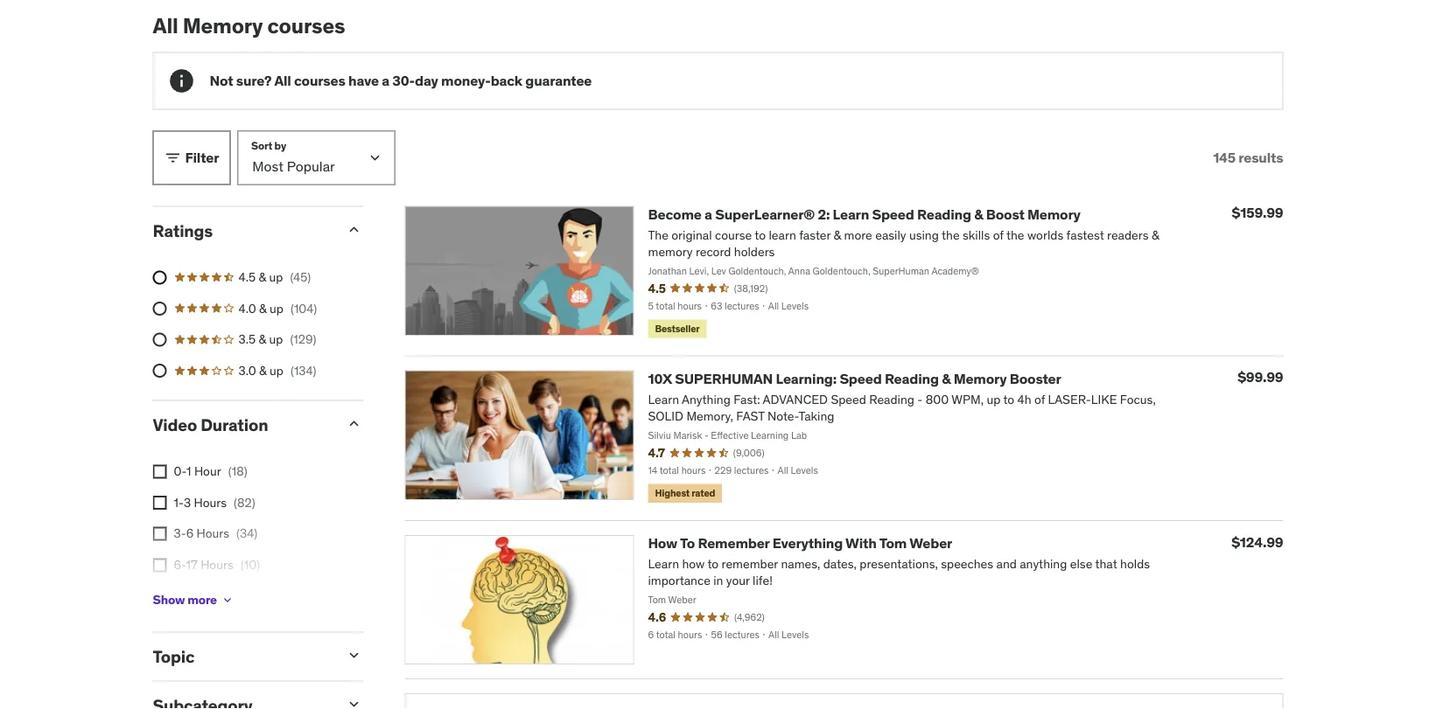 Task type: locate. For each thing, give the bounding box(es) containing it.
xsmall image for 1-
[[153, 496, 167, 510]]

xsmall image right more
[[220, 594, 234, 608]]

0-
[[174, 464, 186, 480]]

1 vertical spatial memory
[[1027, 205, 1081, 223]]

& for 4.5 & up (45)
[[259, 269, 266, 285]]

ratings button
[[153, 220, 331, 241]]

xsmall image left the 1-
[[153, 496, 167, 510]]

booster
[[1010, 370, 1061, 388]]

3.0 & up (134)
[[238, 363, 316, 379]]

up left (104)
[[270, 301, 283, 316]]

courses
[[267, 12, 345, 38], [294, 72, 345, 90]]

0 horizontal spatial memory
[[183, 12, 263, 38]]

10x superhuman learning: speed reading & memory booster link
[[648, 370, 1061, 388]]

xsmall image left 6- on the bottom left
[[153, 559, 167, 573]]

a
[[382, 72, 389, 90], [705, 205, 712, 223]]

a left the 30-
[[382, 72, 389, 90]]

become a superlearner® 2: learn speed reading & boost memory link
[[648, 205, 1081, 223]]

xsmall image for 0-
[[153, 465, 167, 479]]

30-
[[392, 72, 415, 90]]

up left (134)
[[270, 363, 283, 379]]

0-1 hour (18)
[[174, 464, 247, 480]]

up
[[269, 269, 283, 285], [270, 301, 283, 316], [269, 332, 283, 347], [270, 363, 283, 379]]

17+ hours
[[174, 588, 229, 604]]

learn
[[833, 205, 869, 223]]

not sure? all courses have a 30-day money-back guarantee
[[210, 72, 592, 90]]

up left (45)
[[269, 269, 283, 285]]

memory left booster
[[954, 370, 1007, 388]]

speed right learn
[[872, 205, 914, 223]]

hours right 3
[[194, 495, 227, 511]]

courses up the sure?
[[267, 12, 345, 38]]

1 horizontal spatial all
[[274, 72, 291, 90]]

a right 'become'
[[705, 205, 712, 223]]

have
[[348, 72, 379, 90]]

small image
[[164, 149, 182, 167], [345, 221, 363, 239], [345, 415, 363, 433], [345, 696, 363, 710]]

6
[[186, 526, 194, 542]]

xsmall image for 6-
[[153, 559, 167, 573]]

&
[[974, 205, 983, 223], [259, 269, 266, 285], [259, 301, 267, 316], [259, 332, 266, 347], [259, 363, 267, 379], [942, 370, 951, 388]]

4.0
[[238, 301, 256, 316]]

4.5
[[238, 269, 256, 285]]

1 horizontal spatial a
[[705, 205, 712, 223]]

0 vertical spatial all
[[153, 12, 178, 38]]

1 vertical spatial a
[[705, 205, 712, 223]]

hours right 6
[[197, 526, 229, 542]]

0 horizontal spatial a
[[382, 72, 389, 90]]

$159.99
[[1232, 204, 1283, 222]]

up for 4.5 & up
[[269, 269, 283, 285]]

3-
[[174, 526, 186, 542]]

up for 3.5 & up
[[269, 332, 283, 347]]

sure?
[[236, 72, 272, 90]]

topic
[[153, 646, 194, 667]]

(82)
[[234, 495, 255, 511]]

learning:
[[776, 370, 837, 388]]

tom
[[879, 535, 907, 553]]

video duration button
[[153, 415, 331, 436]]

reading
[[917, 205, 971, 223], [885, 370, 939, 388]]

$99.99
[[1238, 369, 1283, 387]]

show
[[153, 593, 185, 608]]

speed
[[872, 205, 914, 223], [840, 370, 882, 388]]

memory up not
[[183, 12, 263, 38]]

2:
[[818, 205, 830, 223]]

xsmall image left 0-
[[153, 465, 167, 479]]

video
[[153, 415, 197, 436]]

3.5
[[238, 332, 256, 347]]

3.0
[[238, 363, 256, 379]]

4.0 & up (104)
[[238, 301, 317, 316]]

hours right 17 at the left of page
[[201, 557, 233, 573]]

courses left 'have'
[[294, 72, 345, 90]]

3.5 & up (129)
[[238, 332, 316, 347]]

how to remember everything with tom weber link
[[648, 535, 952, 553]]

0 vertical spatial a
[[382, 72, 389, 90]]

memory right 'boost'
[[1027, 205, 1081, 223]]

up left (129)
[[269, 332, 283, 347]]

& for 3.0 & up (134)
[[259, 363, 267, 379]]

2 horizontal spatial memory
[[1027, 205, 1081, 223]]

topic button
[[153, 646, 331, 667]]

0 vertical spatial memory
[[183, 12, 263, 38]]

xsmall image
[[153, 465, 167, 479], [153, 496, 167, 510], [153, 559, 167, 573], [220, 594, 234, 608]]

speed right the learning:
[[840, 370, 882, 388]]

(10)
[[240, 557, 260, 573]]

all
[[153, 12, 178, 38], [274, 72, 291, 90]]

money-
[[441, 72, 491, 90]]

duration
[[201, 415, 268, 436]]

(18)
[[228, 464, 247, 480]]

2 vertical spatial memory
[[954, 370, 1007, 388]]

1-
[[174, 495, 184, 511]]

4.5 & up (45)
[[238, 269, 311, 285]]

all memory courses
[[153, 12, 345, 38]]

hours
[[194, 495, 227, 511], [197, 526, 229, 542], [201, 557, 233, 573], [196, 588, 229, 604]]

memory
[[183, 12, 263, 38], [1027, 205, 1081, 223], [954, 370, 1007, 388]]

1
[[186, 464, 191, 480]]

hours right 17+
[[196, 588, 229, 604]]



Task type: vqa. For each thing, say whether or not it's contained in the screenshot.


Task type: describe. For each thing, give the bounding box(es) containing it.
filter
[[185, 149, 219, 167]]

to
[[680, 535, 695, 553]]

ratings
[[153, 220, 213, 241]]

how
[[648, 535, 677, 553]]

0 vertical spatial courses
[[267, 12, 345, 38]]

& for 4.0 & up (104)
[[259, 301, 267, 316]]

1 vertical spatial courses
[[294, 72, 345, 90]]

superlearner®
[[715, 205, 815, 223]]

xsmall image inside show more button
[[220, 594, 234, 608]]

1 vertical spatial all
[[274, 72, 291, 90]]

1 vertical spatial speed
[[840, 370, 882, 388]]

& for 3.5 & up (129)
[[259, 332, 266, 347]]

3
[[184, 495, 191, 511]]

guarantee
[[525, 72, 592, 90]]

1-3 hours (82)
[[174, 495, 255, 511]]

filter button
[[153, 131, 230, 185]]

(129)
[[290, 332, 316, 347]]

$124.99
[[1231, 533, 1283, 551]]

145 results status
[[1213, 149, 1283, 167]]

video duration
[[153, 415, 268, 436]]

become
[[648, 205, 702, 223]]

6-
[[174, 557, 186, 573]]

up for 3.0 & up
[[270, 363, 283, 379]]

back
[[491, 72, 522, 90]]

show more button
[[153, 583, 234, 618]]

how to remember everything with tom weber
[[648, 535, 952, 553]]

xsmall image
[[153, 527, 167, 541]]

6-17 hours (10)
[[174, 557, 260, 573]]

boost
[[986, 205, 1024, 223]]

superhuman
[[675, 370, 773, 388]]

not
[[210, 72, 233, 90]]

(34)
[[236, 526, 257, 542]]

show more
[[153, 593, 217, 608]]

hours for 6-17 hours
[[201, 557, 233, 573]]

0 vertical spatial reading
[[917, 205, 971, 223]]

results
[[1239, 149, 1283, 167]]

1 horizontal spatial memory
[[954, 370, 1007, 388]]

weber
[[909, 535, 952, 553]]

small image
[[345, 647, 363, 665]]

0 vertical spatial speed
[[872, 205, 914, 223]]

hours for 1-3 hours
[[194, 495, 227, 511]]

hours for 3-6 hours
[[197, 526, 229, 542]]

remember
[[698, 535, 770, 553]]

10x
[[648, 370, 672, 388]]

17+
[[174, 588, 193, 604]]

day
[[415, 72, 438, 90]]

everything
[[772, 535, 843, 553]]

10x superhuman learning: speed reading & memory booster
[[648, 370, 1061, 388]]

hour
[[194, 464, 221, 480]]

17
[[186, 557, 198, 573]]

(45)
[[290, 269, 311, 285]]

3-6 hours (34)
[[174, 526, 257, 542]]

with
[[845, 535, 877, 553]]

more
[[187, 593, 217, 608]]

1 vertical spatial reading
[[885, 370, 939, 388]]

145
[[1213, 149, 1236, 167]]

145 results
[[1213, 149, 1283, 167]]

become a superlearner® 2: learn speed reading & boost memory
[[648, 205, 1081, 223]]

small image inside filter button
[[164, 149, 182, 167]]

(134)
[[290, 363, 316, 379]]

0 horizontal spatial all
[[153, 12, 178, 38]]

up for 4.0 & up
[[270, 301, 283, 316]]

(104)
[[290, 301, 317, 316]]



